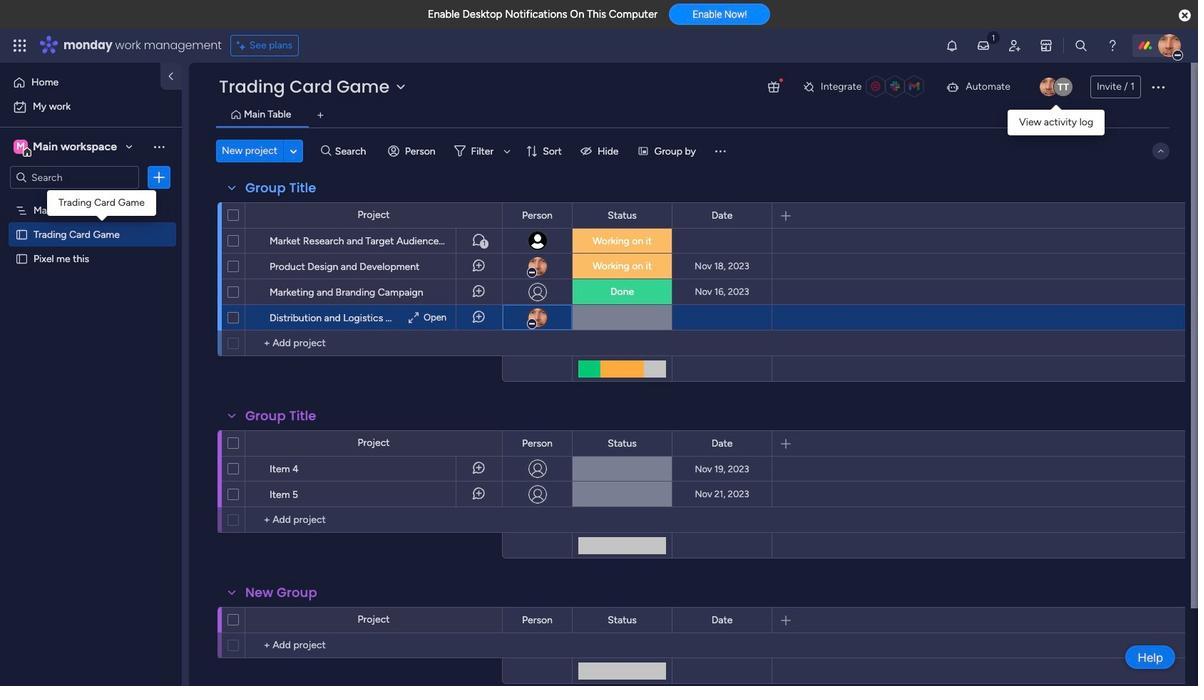Task type: vqa. For each thing, say whether or not it's contained in the screenshot.
top Options icon
yes



Task type: describe. For each thing, give the bounding box(es) containing it.
3 options image from the top
[[198, 274, 210, 310]]

0 vertical spatial option
[[9, 71, 152, 94]]

angle down image
[[290, 146, 297, 157]]

1 public board image from the top
[[15, 228, 29, 241]]

add view image
[[318, 110, 323, 121]]

1 horizontal spatial options image
[[1150, 78, 1167, 96]]

4 options image from the top
[[198, 300, 210, 336]]

+ Add project text field
[[253, 638, 496, 655]]

Search in workspace field
[[30, 169, 119, 186]]

Search field
[[332, 141, 374, 161]]

v2 search image
[[321, 143, 332, 159]]

1 vertical spatial options image
[[152, 170, 166, 185]]

2 vertical spatial option
[[0, 197, 182, 200]]

menu image
[[713, 144, 728, 158]]

help image
[[1106, 39, 1120, 53]]

search everything image
[[1074, 39, 1088, 53]]

collapse image
[[1156, 146, 1167, 157]]

invite members image
[[1008, 39, 1022, 53]]

5 options image from the top
[[198, 451, 210, 487]]



Task type: locate. For each thing, give the bounding box(es) containing it.
options image down james peterson icon
[[1150, 78, 1167, 96]]

dapulse close image
[[1179, 9, 1191, 23]]

see plans image
[[237, 38, 249, 53]]

monday marketplace image
[[1039, 39, 1054, 53]]

public board image
[[15, 228, 29, 241], [15, 252, 29, 265]]

workspace options image
[[152, 140, 166, 154]]

tab list
[[216, 104, 1170, 128]]

options image
[[198, 223, 210, 259], [198, 249, 210, 284], [198, 274, 210, 310], [198, 300, 210, 336], [198, 451, 210, 487], [198, 477, 210, 513]]

tab
[[309, 104, 332, 127]]

+ Add project text field
[[253, 335, 496, 352], [253, 512, 496, 529]]

workspace selection element
[[14, 138, 119, 157]]

options image
[[1150, 78, 1167, 96], [152, 170, 166, 185]]

None field
[[242, 179, 320, 198], [519, 208, 556, 224], [604, 208, 640, 224], [708, 208, 736, 224], [242, 407, 320, 426], [519, 436, 556, 452], [604, 436, 640, 452], [708, 436, 736, 452], [242, 584, 321, 603], [519, 613, 556, 629], [604, 613, 640, 629], [708, 613, 736, 629], [242, 179, 320, 198], [519, 208, 556, 224], [604, 208, 640, 224], [708, 208, 736, 224], [242, 407, 320, 426], [519, 436, 556, 452], [604, 436, 640, 452], [708, 436, 736, 452], [242, 584, 321, 603], [519, 613, 556, 629], [604, 613, 640, 629], [708, 613, 736, 629]]

2 public board image from the top
[[15, 252, 29, 265]]

1 options image from the top
[[198, 223, 210, 259]]

terry turtle image
[[1054, 78, 1073, 96]]

1 vertical spatial option
[[9, 96, 173, 118]]

0 vertical spatial + add project text field
[[253, 335, 496, 352]]

1 + add project text field from the top
[[253, 335, 496, 352]]

1 vertical spatial public board image
[[15, 252, 29, 265]]

1 vertical spatial + add project text field
[[253, 512, 496, 529]]

0 vertical spatial options image
[[1150, 78, 1167, 96]]

2 + add project text field from the top
[[253, 512, 496, 529]]

arrow down image
[[499, 143, 516, 160]]

6 options image from the top
[[198, 477, 210, 513]]

option
[[9, 71, 152, 94], [9, 96, 173, 118], [0, 197, 182, 200]]

0 horizontal spatial options image
[[152, 170, 166, 185]]

workspace image
[[14, 139, 28, 155]]

james peterson image
[[1040, 78, 1059, 96]]

james peterson image
[[1158, 34, 1181, 57]]

select product image
[[13, 39, 27, 53]]

1 image
[[987, 29, 1000, 45]]

0 vertical spatial public board image
[[15, 228, 29, 241]]

update feed image
[[977, 39, 991, 53]]

notifications image
[[945, 39, 959, 53]]

2 options image from the top
[[198, 249, 210, 284]]

options image down the workspace options image
[[152, 170, 166, 185]]

list box
[[0, 195, 182, 463]]



